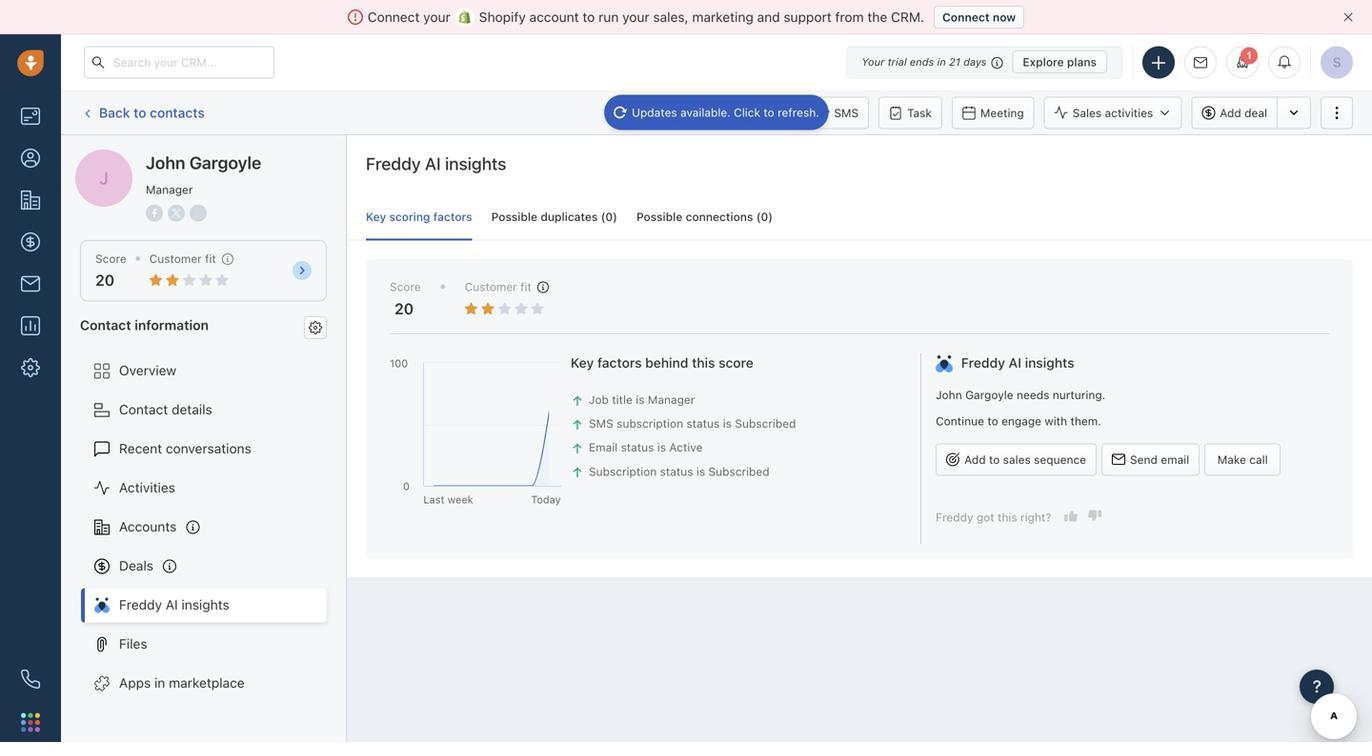 Task type: describe. For each thing, give the bounding box(es) containing it.
add deal
[[1221, 106, 1268, 120]]

subscription
[[589, 465, 657, 478]]

make call button
[[1205, 444, 1282, 476]]

last
[[424, 494, 445, 506]]

deal
[[1245, 106, 1268, 120]]

connect for connect now
[[943, 10, 990, 24]]

contact for contact information
[[80, 317, 131, 333]]

call button
[[706, 97, 764, 129]]

add deal button
[[1192, 97, 1278, 129]]

to for add to sales sequence
[[990, 453, 1000, 467]]

plans
[[1068, 55, 1097, 69]]

activities
[[119, 480, 175, 496]]

key for key factors behind this score
[[571, 355, 594, 371]]

continue
[[936, 415, 985, 428]]

1 vertical spatial 20
[[395, 300, 414, 318]]

gargoyle for manager
[[190, 153, 261, 173]]

0 vertical spatial subscribed
[[735, 417, 797, 431]]

email
[[1162, 453, 1190, 467]]

to for back to contacts
[[134, 105, 146, 120]]

send email image
[[1195, 57, 1208, 69]]

2 vertical spatial ai
[[166, 597, 178, 613]]

deals
[[119, 558, 154, 574]]

subscription
[[617, 417, 684, 431]]

freddy up scoring
[[366, 153, 421, 174]]

2 horizontal spatial insights
[[1026, 355, 1075, 371]]

(0) for possible duplicates (0)
[[601, 210, 618, 224]]

shopify account to run your sales, marketing and support from the crm.
[[479, 9, 925, 25]]

meeting button
[[952, 97, 1035, 129]]

1 horizontal spatial manager
[[648, 393, 695, 407]]

0 vertical spatial freddy ai insights
[[366, 153, 507, 174]]

sales
[[1073, 106, 1102, 120]]

email status is active
[[589, 441, 703, 454]]

contact for contact details
[[119, 402, 168, 418]]

files
[[119, 636, 147, 652]]

marketplace
[[169, 676, 245, 691]]

gargoyle for continue to engage with them.
[[966, 389, 1014, 402]]

freddy left got
[[936, 511, 974, 524]]

connect now
[[943, 10, 1016, 24]]

john gargoyle needs nurturing.
[[936, 389, 1106, 402]]

details
[[172, 402, 212, 418]]

title
[[612, 393, 633, 407]]

to inside updates available. click to refresh. link
[[764, 106, 775, 119]]

shopify
[[479, 9, 526, 25]]

send email button
[[1102, 444, 1201, 476]]

apps
[[119, 676, 151, 691]]

information
[[135, 317, 209, 333]]

email for email
[[657, 106, 686, 120]]

0 vertical spatial status
[[687, 417, 720, 431]]

1 vertical spatial in
[[154, 676, 165, 691]]

add for add to sales sequence
[[965, 453, 986, 467]]

call
[[1250, 453, 1269, 467]]

active
[[670, 441, 703, 454]]

updates available. click to refresh.
[[632, 106, 820, 119]]

right?
[[1021, 511, 1052, 524]]

1 vertical spatial score
[[390, 280, 421, 294]]

marketing
[[693, 9, 754, 25]]

(0) for possible connections (0)
[[757, 210, 773, 224]]

1 vertical spatial subscribed
[[709, 465, 770, 478]]

1 horizontal spatial in
[[938, 56, 947, 68]]

1 horizontal spatial factors
[[598, 355, 642, 371]]

account
[[530, 9, 579, 25]]

possible connections (0)
[[637, 210, 773, 224]]

connect your
[[368, 9, 451, 25]]

continue to engage with them.
[[936, 415, 1102, 428]]

0 vertical spatial ai
[[425, 153, 441, 174]]

possible for possible connections (0)
[[637, 210, 683, 224]]

activities
[[1106, 106, 1154, 120]]

needs
[[1017, 389, 1050, 402]]

sms subscription status is subscribed
[[589, 417, 797, 431]]

updates
[[632, 106, 678, 119]]

make call
[[1218, 453, 1269, 467]]

possible duplicates (0) link
[[492, 193, 618, 241]]

key scoring factors
[[366, 210, 473, 224]]

your trial ends in 21 days
[[862, 56, 987, 68]]

connect for connect your
[[368, 9, 420, 25]]

available.
[[681, 106, 731, 119]]

key factors behind this score
[[571, 355, 754, 371]]

close image
[[1344, 12, 1354, 22]]

freddy down deals in the bottom left of the page
[[119, 597, 162, 613]]

meeting
[[981, 106, 1025, 120]]

0 horizontal spatial insights
[[182, 597, 230, 613]]

call
[[734, 106, 754, 120]]

crm.
[[891, 9, 925, 25]]

connections
[[686, 210, 754, 224]]

freshworks switcher image
[[21, 713, 40, 732]]

1
[[1247, 50, 1253, 61]]

subscription status is subscribed
[[589, 465, 770, 478]]

sms for sms subscription status is subscribed
[[589, 417, 614, 431]]

job title is manager
[[589, 393, 695, 407]]

add for add deal
[[1221, 106, 1242, 120]]

john for continue to engage with them.
[[936, 389, 963, 402]]

sequence
[[1035, 453, 1087, 467]]

0 horizontal spatial this
[[692, 355, 716, 371]]

task button
[[879, 97, 943, 129]]

days
[[964, 56, 987, 68]]

updates available. click to refresh. link
[[605, 95, 829, 130]]

score
[[719, 355, 754, 371]]

send email
[[1131, 453, 1190, 467]]

0 vertical spatial manager
[[146, 183, 193, 196]]

job
[[589, 393, 609, 407]]

task
[[908, 106, 932, 120]]



Task type: locate. For each thing, give the bounding box(es) containing it.
0 vertical spatial in
[[938, 56, 947, 68]]

manager down contacts at the top of page
[[146, 183, 193, 196]]

sms right the refresh. on the top of page
[[835, 106, 859, 120]]

2 vertical spatial status
[[660, 465, 694, 478]]

0 horizontal spatial (0)
[[601, 210, 618, 224]]

key
[[366, 210, 386, 224], [571, 355, 594, 371]]

freddy ai insights down deals in the bottom left of the page
[[119, 597, 230, 613]]

1 horizontal spatial email
[[657, 106, 686, 120]]

1 horizontal spatial key
[[571, 355, 594, 371]]

2 possible from the left
[[637, 210, 683, 224]]

1 horizontal spatial your
[[623, 9, 650, 25]]

contact
[[80, 317, 131, 333], [119, 402, 168, 418]]

behind
[[646, 355, 689, 371]]

0 vertical spatial add
[[1221, 106, 1242, 120]]

status down subscription
[[621, 441, 654, 454]]

1 horizontal spatial this
[[998, 511, 1018, 524]]

in right apps
[[154, 676, 165, 691]]

2 horizontal spatial john
[[936, 389, 963, 402]]

is left active
[[658, 441, 666, 454]]

score 20 up 100
[[390, 280, 421, 318]]

0 horizontal spatial connect
[[368, 9, 420, 25]]

subscribed down sms subscription status is subscribed
[[709, 465, 770, 478]]

insights
[[445, 153, 507, 174], [1026, 355, 1075, 371], [182, 597, 230, 613]]

1 horizontal spatial possible
[[637, 210, 683, 224]]

to left run
[[583, 9, 595, 25]]

to for continue to engage with them.
[[988, 415, 999, 428]]

add
[[1221, 106, 1242, 120], [965, 453, 986, 467]]

add to sales sequence
[[965, 453, 1087, 467]]

0 vertical spatial customer
[[149, 252, 202, 266]]

customer fit down possible duplicates (0) "link"
[[465, 280, 532, 294]]

contacts
[[150, 105, 205, 120]]

0 horizontal spatial key
[[366, 210, 386, 224]]

score down scoring
[[390, 280, 421, 294]]

sms
[[835, 106, 859, 120], [589, 417, 614, 431]]

0 vertical spatial fit
[[205, 252, 216, 266]]

factors
[[434, 210, 473, 224], [598, 355, 642, 371]]

j for score
[[99, 168, 108, 188]]

manager up sms subscription status is subscribed
[[648, 393, 695, 407]]

j
[[86, 151, 93, 164], [99, 168, 108, 188]]

to
[[583, 9, 595, 25], [134, 105, 146, 120], [764, 106, 775, 119], [988, 415, 999, 428], [990, 453, 1000, 467]]

status for email status is active
[[621, 441, 654, 454]]

email for email status is active
[[589, 441, 618, 454]]

connect now button
[[934, 6, 1025, 29]]

1 vertical spatial customer fit
[[465, 280, 532, 294]]

2 vertical spatial insights
[[182, 597, 230, 613]]

your left shopify in the left top of the page
[[424, 9, 451, 25]]

explore
[[1023, 55, 1065, 69]]

add inside button
[[1221, 106, 1242, 120]]

1 vertical spatial ai
[[1009, 355, 1022, 371]]

0 horizontal spatial customer fit
[[149, 252, 216, 266]]

is for active
[[658, 441, 666, 454]]

2 (0) from the left
[[757, 210, 773, 224]]

engage
[[1002, 415, 1042, 428]]

1 link
[[1227, 46, 1259, 79]]

today
[[531, 494, 561, 506]]

2 horizontal spatial ai
[[1009, 355, 1022, 371]]

0 vertical spatial 20
[[95, 271, 115, 289]]

insights up key scoring factors at the top left of page
[[445, 153, 507, 174]]

Search your CRM... text field
[[84, 46, 275, 79]]

explore plans
[[1023, 55, 1097, 69]]

duplicates
[[541, 210, 598, 224]]

now
[[993, 10, 1016, 24]]

back
[[99, 105, 130, 120]]

2 vertical spatial freddy ai insights
[[119, 597, 230, 613]]

is down active
[[697, 465, 706, 478]]

1 horizontal spatial customer fit
[[465, 280, 532, 294]]

customer up information
[[149, 252, 202, 266]]

contact details
[[119, 402, 212, 418]]

add down continue
[[965, 453, 986, 467]]

is right title
[[636, 393, 645, 407]]

0 horizontal spatial manager
[[146, 183, 193, 196]]

1 your from the left
[[424, 9, 451, 25]]

the
[[868, 9, 888, 25]]

this right got
[[998, 511, 1018, 524]]

0 horizontal spatial email
[[589, 441, 618, 454]]

possible inside possible duplicates (0) "link"
[[492, 210, 538, 224]]

1 horizontal spatial freddy ai insights
[[366, 153, 507, 174]]

1 vertical spatial add
[[965, 453, 986, 467]]

ends
[[910, 56, 935, 68]]

support
[[784, 9, 832, 25]]

1 vertical spatial email
[[589, 441, 618, 454]]

sales,
[[654, 9, 689, 25]]

score up 20 button
[[95, 252, 127, 266]]

1 (0) from the left
[[601, 210, 618, 224]]

in
[[938, 56, 947, 68], [154, 676, 165, 691]]

score
[[95, 252, 127, 266], [390, 280, 421, 294]]

insights up marketplace
[[182, 597, 230, 613]]

1 horizontal spatial fit
[[521, 280, 532, 294]]

subscribed down score
[[735, 417, 797, 431]]

fit
[[205, 252, 216, 266], [521, 280, 532, 294]]

(0) inside possible duplicates (0) "link"
[[601, 210, 618, 224]]

sms inside button
[[835, 106, 859, 120]]

apps in marketplace
[[119, 676, 245, 691]]

factors right scoring
[[434, 210, 473, 224]]

1 horizontal spatial score
[[390, 280, 421, 294]]

1 horizontal spatial sms
[[835, 106, 859, 120]]

1 horizontal spatial insights
[[445, 153, 507, 174]]

1 horizontal spatial ai
[[425, 153, 441, 174]]

1 horizontal spatial 20
[[395, 300, 414, 318]]

0 vertical spatial insights
[[445, 153, 507, 174]]

run
[[599, 9, 619, 25]]

john up continue
[[936, 389, 963, 402]]

in left 21
[[938, 56, 947, 68]]

send
[[1131, 453, 1158, 467]]

1 vertical spatial insights
[[1026, 355, 1075, 371]]

trial
[[888, 56, 907, 68]]

1 possible from the left
[[492, 210, 538, 224]]

0 vertical spatial this
[[692, 355, 716, 371]]

0 horizontal spatial customer
[[149, 252, 202, 266]]

0 horizontal spatial add
[[965, 453, 986, 467]]

ai up apps in marketplace
[[166, 597, 178, 613]]

1 vertical spatial fit
[[521, 280, 532, 294]]

key scoring factors link
[[366, 193, 473, 241]]

1 vertical spatial status
[[621, 441, 654, 454]]

1 vertical spatial this
[[998, 511, 1018, 524]]

back to contacts link
[[80, 98, 206, 128]]

refresh.
[[778, 106, 820, 119]]

0 horizontal spatial score 20
[[95, 252, 127, 289]]

factors up title
[[598, 355, 642, 371]]

0 vertical spatial customer fit
[[149, 252, 216, 266]]

to inside back to contacts link
[[134, 105, 146, 120]]

0 horizontal spatial factors
[[434, 210, 473, 224]]

sms down job
[[589, 417, 614, 431]]

contact information
[[80, 317, 209, 333]]

and
[[758, 9, 780, 25]]

freddy got this right?
[[936, 511, 1052, 524]]

0 vertical spatial contact
[[80, 317, 131, 333]]

21
[[950, 56, 961, 68]]

status for subscription status is subscribed
[[660, 465, 694, 478]]

1 horizontal spatial customer
[[465, 280, 517, 294]]

(0) right duplicates
[[601, 210, 618, 224]]

to right back at top left
[[134, 105, 146, 120]]

nurturing.
[[1053, 389, 1106, 402]]

call link
[[706, 97, 764, 129]]

j down back at top left
[[99, 168, 108, 188]]

1 horizontal spatial (0)
[[757, 210, 773, 224]]

0 horizontal spatial fit
[[205, 252, 216, 266]]

1 vertical spatial contact
[[119, 402, 168, 418]]

is
[[636, 393, 645, 407], [723, 417, 732, 431], [658, 441, 666, 454], [697, 465, 706, 478]]

0 horizontal spatial in
[[154, 676, 165, 691]]

1 horizontal spatial john
[[146, 153, 185, 173]]

20 up 100
[[395, 300, 414, 318]]

1 vertical spatial sms
[[589, 417, 614, 431]]

sms for sms
[[835, 106, 859, 120]]

freddy ai insights up key scoring factors link
[[366, 153, 507, 174]]

freddy ai insights
[[366, 153, 507, 174], [962, 355, 1075, 371], [119, 597, 230, 613]]

connect inside button
[[943, 10, 990, 24]]

0 vertical spatial j
[[86, 151, 93, 164]]

john
[[113, 149, 144, 165], [146, 153, 185, 173], [936, 389, 963, 402]]

john gargoyle down contacts at the top of page
[[146, 153, 261, 173]]

possible left connections
[[637, 210, 683, 224]]

possible left duplicates
[[492, 210, 538, 224]]

j for j
[[86, 151, 93, 164]]

1 vertical spatial j
[[99, 168, 108, 188]]

contact down 20 button
[[80, 317, 131, 333]]

explore plans link
[[1013, 51, 1108, 73]]

to left sales
[[990, 453, 1000, 467]]

is for subscribed
[[697, 465, 706, 478]]

key for key scoring factors
[[366, 210, 386, 224]]

1 horizontal spatial j
[[99, 168, 108, 188]]

1 horizontal spatial add
[[1221, 106, 1242, 120]]

add inside "button"
[[965, 453, 986, 467]]

last week
[[424, 494, 474, 506]]

to left 'engage'
[[988, 415, 999, 428]]

0 horizontal spatial your
[[424, 9, 451, 25]]

score 20 up contact information
[[95, 252, 127, 289]]

email button
[[628, 97, 696, 129]]

freddy up john gargoyle needs nurturing.
[[962, 355, 1006, 371]]

0 vertical spatial score
[[95, 252, 127, 266]]

0 horizontal spatial ai
[[166, 597, 178, 613]]

0 horizontal spatial j
[[86, 151, 93, 164]]

(0) inside possible connections (0) link
[[757, 210, 773, 224]]

20
[[95, 271, 115, 289], [395, 300, 414, 318]]

20 button
[[95, 271, 115, 289]]

0 vertical spatial factors
[[434, 210, 473, 224]]

100
[[390, 357, 408, 370]]

1 horizontal spatial score 20
[[390, 280, 421, 318]]

possible
[[492, 210, 538, 224], [637, 210, 683, 224]]

20 up contact information
[[95, 271, 115, 289]]

0 horizontal spatial freddy ai insights
[[119, 597, 230, 613]]

0 vertical spatial sms
[[835, 106, 859, 120]]

john down back to contacts link
[[113, 149, 144, 165]]

manager
[[146, 183, 193, 196], [648, 393, 695, 407]]

0 horizontal spatial possible
[[492, 210, 538, 224]]

to inside add to sales sequence "button"
[[990, 453, 1000, 467]]

1 vertical spatial factors
[[598, 355, 642, 371]]

this
[[692, 355, 716, 371], [998, 511, 1018, 524]]

ai up key scoring factors link
[[425, 153, 441, 174]]

1 horizontal spatial connect
[[943, 10, 990, 24]]

this left score
[[692, 355, 716, 371]]

john gargoyle down "back to contacts"
[[113, 149, 202, 165]]

email
[[657, 106, 686, 120], [589, 441, 618, 454]]

key up job
[[571, 355, 594, 371]]

conversations
[[166, 441, 252, 457]]

email inside email button
[[657, 106, 686, 120]]

john down contacts at the top of page
[[146, 153, 185, 173]]

1 vertical spatial freddy ai insights
[[962, 355, 1075, 371]]

recent
[[119, 441, 162, 457]]

ai up john gargoyle needs nurturing.
[[1009, 355, 1022, 371]]

freddy ai insights up john gargoyle needs nurturing.
[[962, 355, 1075, 371]]

(0)
[[601, 210, 618, 224], [757, 210, 773, 224]]

possible inside possible connections (0) link
[[637, 210, 683, 224]]

make call link
[[1205, 444, 1282, 486]]

overview
[[119, 363, 177, 379]]

mng settings image
[[309, 321, 322, 334]]

freddy
[[366, 153, 421, 174], [962, 355, 1006, 371], [936, 511, 974, 524], [119, 597, 162, 613]]

contact up recent on the bottom left of page
[[119, 402, 168, 418]]

fit down possible duplicates (0) "link"
[[521, 280, 532, 294]]

1 vertical spatial manager
[[648, 393, 695, 407]]

j down back to contacts link
[[86, 151, 93, 164]]

2 your from the left
[[623, 9, 650, 25]]

add to sales sequence button
[[936, 444, 1097, 476]]

insights up needs
[[1026, 355, 1075, 371]]

0 vertical spatial email
[[657, 106, 686, 120]]

phone image
[[21, 670, 40, 689]]

john for manager
[[146, 153, 185, 173]]

to right click at the top of page
[[764, 106, 775, 119]]

is down score
[[723, 417, 732, 431]]

0 horizontal spatial sms
[[589, 417, 614, 431]]

0 vertical spatial key
[[366, 210, 386, 224]]

scoring
[[389, 210, 430, 224]]

1 vertical spatial customer
[[465, 280, 517, 294]]

1 vertical spatial key
[[571, 355, 594, 371]]

make
[[1218, 453, 1247, 467]]

gargoyle
[[147, 149, 202, 165], [190, 153, 261, 173], [966, 389, 1014, 402]]

possible for possible duplicates (0)
[[492, 210, 538, 224]]

key left scoring
[[366, 210, 386, 224]]

sales
[[1004, 453, 1031, 467]]

recent conversations
[[119, 441, 252, 457]]

sales activities
[[1073, 106, 1154, 120]]

(0) right connections
[[757, 210, 773, 224]]

status up active
[[687, 417, 720, 431]]

sms button
[[806, 97, 870, 129]]

0 horizontal spatial 20
[[95, 271, 115, 289]]

status down active
[[660, 465, 694, 478]]

customer down possible duplicates (0) "link"
[[465, 280, 517, 294]]

connect
[[368, 9, 420, 25], [943, 10, 990, 24]]

is for manager
[[636, 393, 645, 407]]

add left deal
[[1221, 106, 1242, 120]]

customer fit up information
[[149, 252, 216, 266]]

fit up information
[[205, 252, 216, 266]]

your right run
[[623, 9, 650, 25]]

0 horizontal spatial score
[[95, 252, 127, 266]]

0 horizontal spatial john
[[113, 149, 144, 165]]

2 horizontal spatial freddy ai insights
[[962, 355, 1075, 371]]

phone element
[[11, 661, 50, 699]]



Task type: vqa. For each thing, say whether or not it's contained in the screenshot.
"in"
yes



